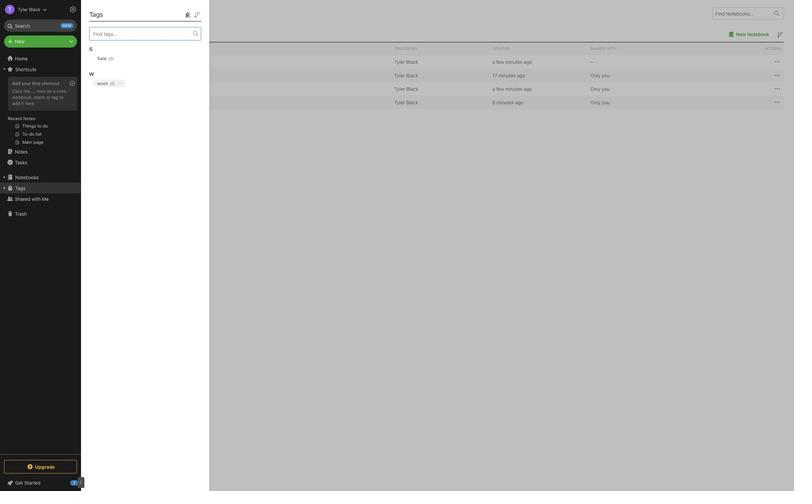 Task type: describe. For each thing, give the bounding box(es) containing it.
you for 17 minutes ago
[[602, 72, 610, 78]]

get started
[[15, 481, 40, 486]]

created by
[[395, 46, 418, 51]]

shortcuts
[[15, 66, 36, 72]]

) for sale
[[113, 56, 114, 61]]

17
[[493, 72, 498, 78]]

new search field
[[9, 20, 74, 32]]

arrow image
[[94, 58, 102, 66]]

to inside button
[[137, 86, 141, 92]]

the
[[23, 89, 30, 94]]

add
[[12, 101, 20, 106]]

notebook for new notebook
[[748, 31, 770, 37]]

add your first shortcut
[[12, 81, 60, 86]]

upgrade
[[35, 465, 55, 470]]

–
[[591, 59, 594, 65]]

by
[[413, 46, 418, 51]]

17 minutes ago
[[493, 72, 526, 78]]

black inside field
[[29, 7, 40, 12]]

tree containing home
[[0, 53, 81, 455]]

tyler black for the main page row
[[395, 72, 419, 78]]

minutes inside to-do list "row"
[[497, 100, 515, 105]]

new notebook
[[737, 31, 770, 37]]

only for 17 minutes ago
[[591, 72, 601, 78]]

icon on a note, notebook, stack or tag to add it here.
[[12, 89, 67, 106]]

it
[[21, 101, 24, 106]]

trash link
[[0, 209, 81, 219]]

shared with
[[591, 46, 617, 51]]

only you for 6 minutes ago
[[591, 100, 610, 105]]

me
[[42, 196, 49, 202]]

) for woot
[[114, 81, 115, 86]]

notes inside 'group'
[[23, 116, 35, 121]]

new for new
[[15, 39, 25, 44]]

minutes inside the things to do row
[[506, 86, 523, 92]]

get
[[15, 481, 23, 486]]

black for the things to do row
[[407, 86, 419, 92]]

tags inside button
[[15, 185, 25, 191]]

notebook
[[95, 31, 117, 37]]

black for to-do list "row" at top
[[407, 100, 419, 105]]

actions
[[766, 46, 782, 51]]

Account field
[[0, 3, 47, 16]]

first notebook row
[[91, 55, 785, 69]]

notebooks element
[[81, 0, 795, 492]]

woot
[[97, 81, 108, 86]]

you for a few minutes ago
[[602, 86, 610, 92]]

tags button
[[0, 183, 81, 194]]

7
[[73, 481, 75, 486]]

notes link
[[0, 146, 81, 157]]

few for only you
[[497, 86, 505, 92]]

a for –
[[493, 59, 496, 65]]

only for 6 minutes ago
[[591, 100, 601, 105]]

only you for a few minutes ago
[[591, 86, 610, 92]]

click the ...
[[12, 89, 36, 94]]

s
[[89, 46, 93, 52]]

shortcuts button
[[0, 64, 81, 75]]

expand tags image
[[2, 186, 7, 191]]

group containing add your first shortcut
[[0, 75, 81, 149]]

things to do
[[121, 86, 148, 92]]

Help and Learning task checklist field
[[0, 478, 81, 489]]

1 vertical spatial notebooks
[[15, 175, 39, 180]]

things to do 2 element
[[121, 86, 148, 92]]

shared with me link
[[0, 194, 81, 204]]

woot ( 0 )
[[97, 81, 115, 86]]

with
[[607, 46, 617, 51]]

row group containing s
[[89, 41, 207, 98]]

notebook for first notebook
[[123, 59, 144, 65]]

started
[[24, 481, 40, 486]]

tyler for first notebook row
[[395, 59, 406, 65]]

tyler black inside field
[[18, 7, 40, 12]]

expand notebooks image
[[2, 175, 7, 180]]

1 vertical spatial notes
[[15, 149, 28, 155]]

things
[[121, 86, 135, 92]]

first
[[112, 59, 121, 65]]

Search text field
[[9, 20, 72, 32]]

notebooks link
[[0, 172, 81, 183]]

ago inside first notebook row
[[525, 59, 533, 65]]

0 for sale
[[110, 56, 113, 61]]

updated
[[493, 46, 510, 51]]

tyler black for first notebook row
[[395, 59, 419, 65]]

black for first notebook row
[[407, 59, 419, 65]]

sort options image
[[193, 11, 201, 19]]

minutes inside the main page row
[[499, 72, 516, 78]]

few for –
[[497, 59, 505, 65]]

recent notes
[[8, 116, 35, 121]]

...
[[31, 89, 36, 94]]

trash
[[15, 211, 27, 217]]

1
[[91, 31, 94, 37]]

a few minutes ago for only you
[[493, 86, 533, 92]]

( for sale
[[108, 56, 110, 61]]

first notebook
[[112, 59, 144, 65]]

tag
[[52, 95, 58, 100]]

Sort field
[[193, 10, 201, 19]]



Task type: vqa. For each thing, say whether or not it's contained in the screenshot.
7
yes



Task type: locate. For each thing, give the bounding box(es) containing it.
minutes up 17 minutes ago on the right top of page
[[506, 59, 523, 65]]

to left do
[[137, 86, 141, 92]]

1 vertical spatial (
[[110, 81, 111, 86]]

notes right recent
[[23, 116, 35, 121]]

icon
[[37, 89, 46, 94]]

( right woot
[[110, 81, 111, 86]]

black
[[29, 7, 40, 12], [407, 59, 419, 65], [407, 72, 419, 78], [407, 86, 419, 92], [407, 100, 419, 105]]

a few minutes ago
[[493, 59, 533, 65], [493, 86, 533, 92]]

new button
[[4, 35, 77, 48]]

1 vertical spatial )
[[114, 81, 115, 86]]

notes up tasks
[[15, 149, 28, 155]]

recent
[[8, 116, 22, 121]]

shared with button
[[588, 43, 687, 55]]

0 horizontal spatial notebook
[[123, 59, 144, 65]]

shortcut
[[42, 81, 60, 86]]

tyler inside first notebook row
[[395, 59, 406, 65]]

3 you from the top
[[602, 100, 610, 105]]

ago inside the main page row
[[518, 72, 526, 78]]

0 inside woot ( 0 )
[[111, 81, 114, 86]]

new up actions button at the right top of page
[[737, 31, 747, 37]]

black inside the things to do row
[[407, 86, 419, 92]]

)
[[113, 56, 114, 61], [114, 81, 115, 86]]

note,
[[57, 89, 67, 94]]

minutes down 17 minutes ago on the right top of page
[[506, 86, 523, 92]]

your
[[22, 81, 31, 86]]

first notebook button
[[102, 58, 154, 66]]

) inside sale ( 0 )
[[113, 56, 114, 61]]

to down note,
[[59, 95, 64, 100]]

1 vertical spatial tags
[[15, 185, 25, 191]]

1 horizontal spatial to
[[137, 86, 141, 92]]

upgrade button
[[4, 461, 77, 474]]

( right sale
[[108, 56, 110, 61]]

1 vertical spatial few
[[497, 86, 505, 92]]

( inside woot ( 0 )
[[110, 81, 111, 86]]

0 left tag actions field
[[111, 81, 114, 86]]

actions button
[[687, 43, 785, 55]]

a inside icon on a note, notebook, stack or tag to add it here.
[[53, 89, 56, 94]]

group
[[0, 75, 81, 149]]

0 vertical spatial notebooks
[[91, 9, 124, 17]]

home link
[[0, 53, 81, 64]]

shared with me
[[15, 196, 49, 202]]

1 you from the top
[[602, 72, 610, 78]]

tyler for the main page row
[[395, 72, 406, 78]]

2 only you from the top
[[591, 86, 610, 92]]

2 only from the top
[[591, 86, 601, 92]]

woot row
[[89, 78, 207, 98]]

0 horizontal spatial tags
[[15, 185, 25, 191]]

0 horizontal spatial notebooks
[[15, 175, 39, 180]]

home
[[15, 56, 28, 61]]

1 horizontal spatial notebook
[[748, 31, 770, 37]]

few
[[497, 59, 505, 65], [497, 86, 505, 92]]

0 vertical spatial new
[[737, 31, 747, 37]]

new up "home"
[[15, 39, 25, 44]]

only you
[[591, 72, 610, 78], [591, 86, 610, 92], [591, 100, 610, 105]]

new
[[737, 31, 747, 37], [15, 39, 25, 44]]

3 only from the top
[[591, 100, 601, 105]]

notebook
[[748, 31, 770, 37], [123, 59, 144, 65]]

0 vertical spatial to
[[137, 86, 141, 92]]

notes
[[23, 116, 35, 121], [15, 149, 28, 155]]

) right sale
[[113, 56, 114, 61]]

1 only you from the top
[[591, 72, 610, 78]]

new notebook button
[[727, 30, 770, 39]]

few inside first notebook row
[[497, 59, 505, 65]]

to
[[137, 86, 141, 92], [59, 95, 64, 100]]

Tag actions field
[[115, 80, 126, 87]]

tyler for to-do list "row" at top
[[395, 100, 406, 105]]

1 vertical spatial only
[[591, 86, 601, 92]]

only inside the things to do row
[[591, 86, 601, 92]]

tasks button
[[0, 157, 81, 168]]

w
[[89, 71, 94, 77]]

ago inside the things to do row
[[525, 86, 533, 92]]

2 vertical spatial only
[[591, 100, 601, 105]]

tyler black for to-do list "row" at top
[[395, 100, 419, 105]]

only inside the main page row
[[591, 72, 601, 78]]

2 vertical spatial only you
[[591, 100, 610, 105]]

0 vertical spatial notes
[[23, 116, 35, 121]]

you for 6 minutes ago
[[602, 100, 610, 105]]

0 horizontal spatial to
[[59, 95, 64, 100]]

to inside icon on a note, notebook, stack or tag to add it here.
[[59, 95, 64, 100]]

you
[[602, 72, 610, 78], [602, 86, 610, 92], [602, 100, 610, 105]]

black inside to-do list "row"
[[407, 100, 419, 105]]

things to do row
[[91, 82, 785, 96]]

row group containing first notebook
[[91, 55, 785, 109]]

0 for woot
[[111, 81, 114, 86]]

3 only you from the top
[[591, 100, 610, 105]]

new inside "popup button"
[[15, 39, 25, 44]]

2 vertical spatial you
[[602, 100, 610, 105]]

only you inside to-do list "row"
[[591, 100, 610, 105]]

click
[[12, 89, 22, 94]]

a inside first notebook row
[[493, 59, 496, 65]]

updated button
[[490, 43, 588, 55]]

black inside first notebook row
[[407, 59, 419, 65]]

ago right 17 at the top right of page
[[518, 72, 526, 78]]

( inside sale ( 0 )
[[108, 56, 110, 61]]

notebook inside row
[[123, 59, 144, 65]]

notebook up actions
[[748, 31, 770, 37]]

ago inside to-do list "row"
[[516, 100, 524, 105]]

notebook,
[[12, 95, 33, 100]]

0 vertical spatial tags
[[89, 10, 103, 18]]

you inside to-do list "row"
[[602, 100, 610, 105]]

with
[[32, 196, 41, 202]]

1 a few minutes ago from the top
[[493, 59, 533, 65]]

only you for 17 minutes ago
[[591, 72, 610, 78]]

0 vertical spatial 0
[[110, 56, 113, 61]]

1 horizontal spatial new
[[737, 31, 747, 37]]

to-do list row
[[91, 96, 785, 109]]

a few minutes ago inside the things to do row
[[493, 86, 533, 92]]

title
[[94, 46, 104, 51]]

sale
[[97, 56, 107, 61]]

minutes right "6"
[[497, 100, 515, 105]]

tyler for the things to do row
[[395, 86, 406, 92]]

main page row
[[91, 69, 785, 82]]

0 vertical spatial you
[[602, 72, 610, 78]]

0 vertical spatial a few minutes ago
[[493, 59, 533, 65]]

created by button
[[392, 43, 490, 55]]

ago down 17 minutes ago on the right top of page
[[525, 86, 533, 92]]

a few minutes ago inside first notebook row
[[493, 59, 533, 65]]

1 only from the top
[[591, 72, 601, 78]]

notebook right the first
[[123, 59, 144, 65]]

minutes right 17 at the top right of page
[[499, 72, 516, 78]]

things to do button
[[111, 85, 148, 93]]

only you inside the things to do row
[[591, 86, 610, 92]]

1 horizontal spatial notebooks
[[91, 9, 124, 17]]

1 vertical spatial notebook
[[123, 59, 144, 65]]

a for only you
[[493, 86, 496, 92]]

tasks
[[15, 160, 27, 165]]

2 few from the top
[[497, 86, 505, 92]]

tyler black inside the things to do row
[[395, 86, 419, 92]]

2 a few minutes ago from the top
[[493, 86, 533, 92]]

new for new notebook
[[737, 31, 747, 37]]

black for the main page row
[[407, 72, 419, 78]]

1 vertical spatial new
[[15, 39, 25, 44]]

a right on
[[53, 89, 56, 94]]

only for a few minutes ago
[[591, 86, 601, 92]]

1 vertical spatial you
[[602, 86, 610, 92]]

notebooks down tasks
[[15, 175, 39, 180]]

tyler black inside first notebook row
[[395, 59, 419, 65]]

0 vertical spatial notebook
[[748, 31, 770, 37]]

0 horizontal spatial new
[[15, 39, 25, 44]]

do
[[142, 86, 148, 92]]

tyler black for the things to do row
[[395, 86, 419, 92]]

) inside woot ( 0 )
[[114, 81, 115, 86]]

tree
[[0, 53, 81, 455]]

notebooks up notebook
[[91, 9, 124, 17]]

ago right "6"
[[516, 100, 524, 105]]

tags
[[89, 10, 103, 18], [15, 185, 25, 191]]

add
[[12, 81, 21, 86]]

minutes inside first notebook row
[[506, 59, 523, 65]]

ago down updated button
[[525, 59, 533, 65]]

1 few from the top
[[497, 59, 505, 65]]

0 vertical spatial only
[[591, 72, 601, 78]]

ago
[[525, 59, 533, 65], [518, 72, 526, 78], [525, 86, 533, 92], [516, 100, 524, 105]]

0 vertical spatial few
[[497, 59, 505, 65]]

1 vertical spatial only you
[[591, 86, 610, 92]]

few down 17 at the top right of page
[[497, 86, 505, 92]]

0 vertical spatial (
[[108, 56, 110, 61]]

black inside the main page row
[[407, 72, 419, 78]]

6 minutes ago
[[493, 100, 524, 105]]

notebooks
[[91, 9, 124, 17], [15, 175, 39, 180]]

tyler inside the main page row
[[395, 72, 406, 78]]

you inside the main page row
[[602, 72, 610, 78]]

sale ( 0 )
[[97, 56, 114, 61]]

a few minutes ago for –
[[493, 59, 533, 65]]

( for woot
[[110, 81, 111, 86]]

tyler inside to-do list "row"
[[395, 100, 406, 105]]

0 vertical spatial only you
[[591, 72, 610, 78]]

(
[[108, 56, 110, 61], [110, 81, 111, 86]]

a inside the things to do row
[[493, 86, 496, 92]]

tags up shared
[[15, 185, 25, 191]]

a up 17 at the top right of page
[[493, 59, 496, 65]]

1 vertical spatial to
[[59, 95, 64, 100]]

a
[[493, 59, 496, 65], [493, 86, 496, 92], [53, 89, 56, 94]]

minutes
[[506, 59, 523, 65], [499, 72, 516, 78], [506, 86, 523, 92], [497, 100, 515, 105]]

1 vertical spatial a few minutes ago
[[493, 86, 533, 92]]

tyler black inside the main page row
[[395, 72, 419, 78]]

shared
[[591, 46, 606, 51]]

a few minutes ago down 17 minutes ago on the right top of page
[[493, 86, 533, 92]]

) right woot
[[114, 81, 115, 86]]

a up "6"
[[493, 86, 496, 92]]

only you inside the main page row
[[591, 72, 610, 78]]

tyler inside field
[[18, 7, 28, 12]]

stack
[[34, 95, 45, 100]]

first
[[32, 81, 41, 86]]

1 notebook
[[91, 31, 117, 37]]

1 horizontal spatial tags
[[89, 10, 103, 18]]

0 vertical spatial )
[[113, 56, 114, 61]]

tags up 1
[[89, 10, 103, 18]]

title button
[[91, 43, 392, 55]]

0 inside sale ( 0 )
[[110, 56, 113, 61]]

you inside the things to do row
[[602, 86, 610, 92]]

new inside button
[[737, 31, 747, 37]]

a few minutes ago up 17 minutes ago on the right top of page
[[493, 59, 533, 65]]

tyler
[[18, 7, 28, 12], [395, 59, 406, 65], [395, 72, 406, 78], [395, 86, 406, 92], [395, 100, 406, 105]]

1 vertical spatial 0
[[111, 81, 114, 86]]

settings image
[[69, 5, 77, 14]]

tyler black
[[18, 7, 40, 12], [395, 59, 419, 65], [395, 72, 419, 78], [395, 86, 419, 92], [395, 100, 419, 105]]

here.
[[25, 101, 35, 106]]

click to collapse image
[[79, 479, 84, 487]]

6
[[493, 100, 496, 105]]

Find Notebooks… text field
[[714, 8, 771, 19]]

on
[[47, 89, 52, 94]]

or
[[46, 95, 50, 100]]

0 right sale
[[110, 56, 113, 61]]

create new tag image
[[184, 11, 192, 19]]

2 you from the top
[[602, 86, 610, 92]]

tyler black inside to-do list "row"
[[395, 100, 419, 105]]

few down updated
[[497, 59, 505, 65]]

created
[[395, 46, 412, 51]]

only
[[591, 72, 601, 78], [591, 86, 601, 92], [591, 100, 601, 105]]

row group inside notebooks element
[[91, 55, 785, 109]]

tyler inside the things to do row
[[395, 86, 406, 92]]

few inside the things to do row
[[497, 86, 505, 92]]

new
[[62, 23, 72, 28]]

only inside to-do list "row"
[[591, 100, 601, 105]]

row group
[[89, 41, 207, 98], [91, 55, 785, 109]]

shared
[[15, 196, 30, 202]]

Find tags… text field
[[90, 29, 193, 38]]



